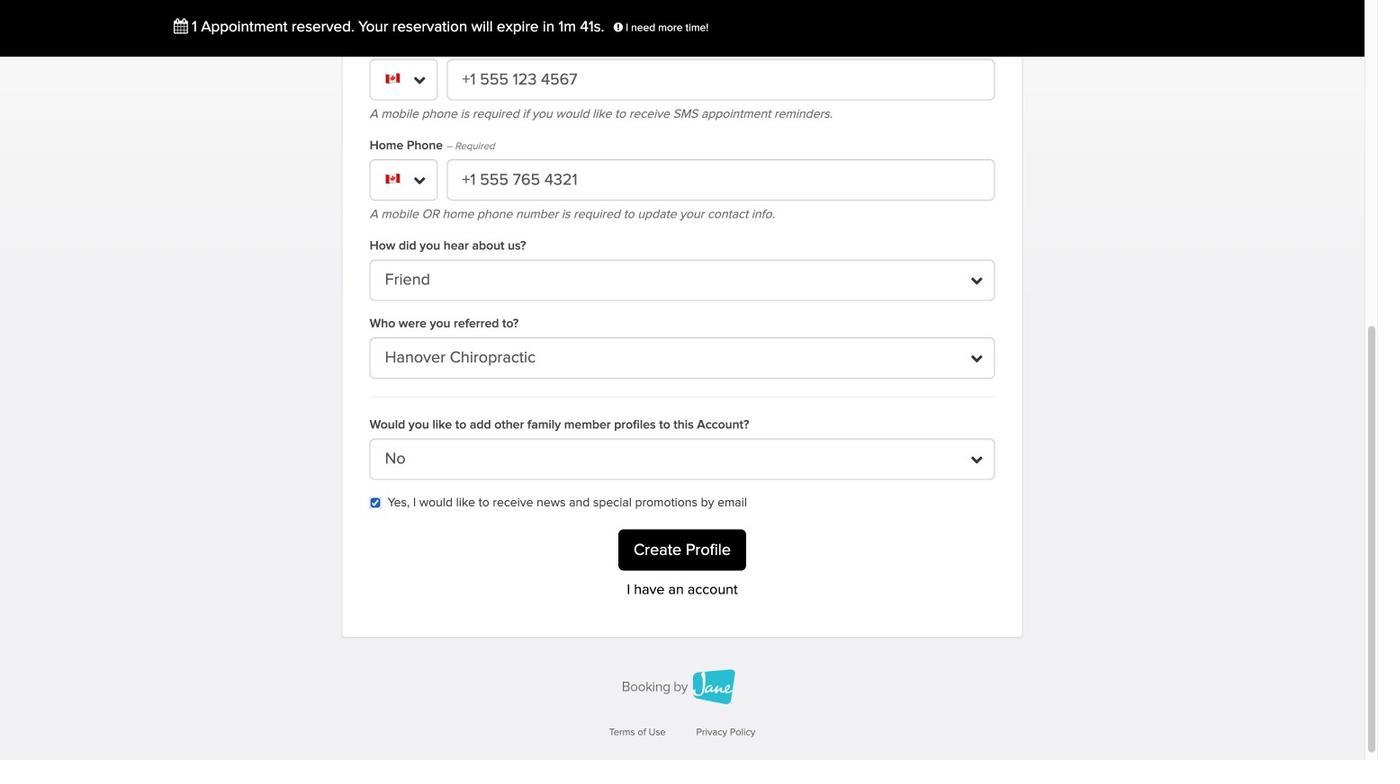 Task type: locate. For each thing, give the bounding box(es) containing it.
None telephone field
[[447, 59, 995, 100]]

None telephone field
[[447, 159, 995, 201]]

Email Address email field
[[370, 0, 995, 23]]

None checkbox
[[370, 497, 381, 509]]



Task type: describe. For each thing, give the bounding box(es) containing it.
exclamation sign image
[[618, 22, 627, 33]]

calendar image
[[174, 19, 188, 34]]



